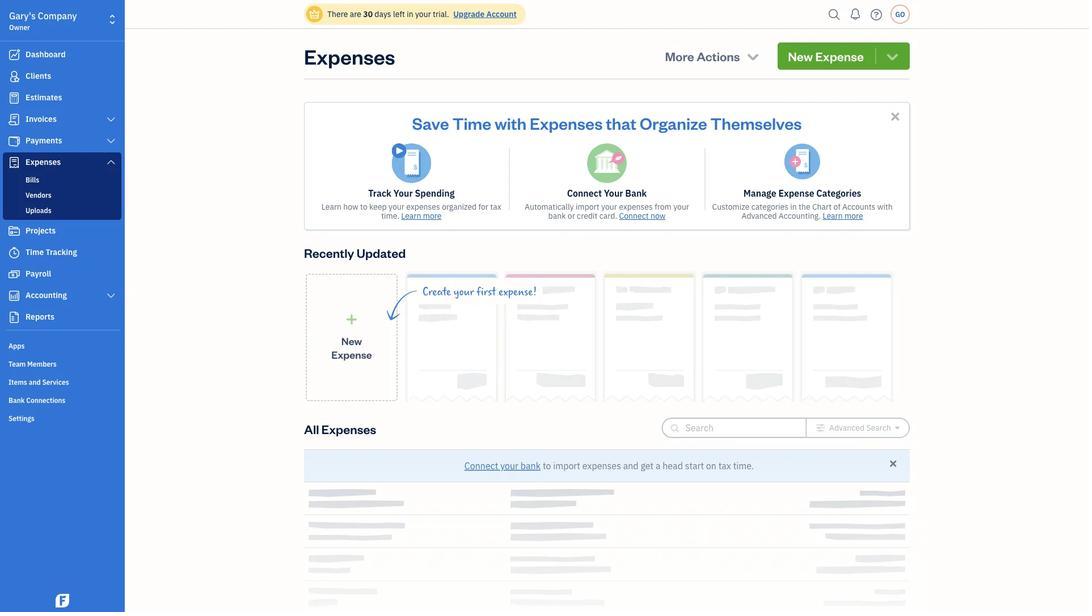 Task type: locate. For each thing, give the bounding box(es) containing it.
time inside main element
[[26, 247, 44, 258]]

expenses left the that
[[530, 112, 603, 134]]

your
[[394, 188, 413, 199], [604, 188, 624, 199]]

bank inside main element
[[9, 396, 25, 405]]

0 horizontal spatial bank
[[9, 396, 25, 405]]

new expense inside new expense button
[[788, 48, 864, 64]]

in left the
[[791, 202, 797, 212]]

from
[[655, 202, 672, 212]]

save
[[412, 112, 449, 134]]

there
[[327, 9, 348, 19]]

left
[[393, 9, 405, 19]]

0 vertical spatial import
[[576, 202, 600, 212]]

1 vertical spatial expense
[[779, 188, 815, 199]]

more down spending
[[423, 211, 442, 221]]

1 horizontal spatial new
[[788, 48, 813, 64]]

1 vertical spatial with
[[878, 202, 893, 212]]

0 horizontal spatial learn more
[[401, 211, 442, 221]]

0 horizontal spatial learn
[[322, 202, 342, 212]]

tax inside learn how to keep your expenses organized for tax time.
[[491, 202, 502, 212]]

new expense link
[[306, 274, 398, 402]]

client image
[[7, 71, 21, 82]]

dashboard link
[[3, 45, 121, 65]]

2 vertical spatial connect
[[465, 461, 499, 472]]

bank inside the automatically import your expenses from your bank or credit card.
[[549, 211, 566, 221]]

chevrondown image inside new expense button
[[885, 48, 901, 64]]

0 vertical spatial in
[[407, 9, 414, 19]]

more for categories
[[845, 211, 864, 221]]

apps
[[9, 342, 25, 351]]

0 horizontal spatial chevrondown image
[[746, 48, 761, 64]]

go button
[[891, 5, 910, 24]]

time. down track
[[381, 211, 400, 221]]

learn down categories
[[823, 211, 843, 221]]

0 horizontal spatial more
[[423, 211, 442, 221]]

1 vertical spatial to
[[543, 461, 551, 472]]

bank
[[549, 211, 566, 221], [521, 461, 541, 472]]

or
[[568, 211, 575, 221]]

2 learn more from the left
[[823, 211, 864, 221]]

close image
[[889, 110, 902, 123], [889, 459, 899, 470]]

expenses link
[[3, 153, 121, 173]]

1 horizontal spatial in
[[791, 202, 797, 212]]

1 horizontal spatial and
[[624, 461, 639, 472]]

time right timer image
[[26, 247, 44, 258]]

1 vertical spatial close image
[[889, 459, 899, 470]]

learn more for categories
[[823, 211, 864, 221]]

tax right on
[[719, 461, 732, 472]]

expense inside button
[[816, 48, 864, 64]]

1 vertical spatial time
[[26, 247, 44, 258]]

tracking
[[46, 247, 77, 258]]

0 horizontal spatial with
[[495, 112, 527, 134]]

payroll link
[[3, 264, 121, 285]]

settings link
[[3, 410, 121, 427]]

chevron large down image for invoices
[[106, 115, 116, 124]]

team
[[9, 360, 26, 369]]

your up learn how to keep your expenses organized for tax time.
[[394, 188, 413, 199]]

1 horizontal spatial expense
[[779, 188, 815, 199]]

expenses left get
[[583, 461, 621, 472]]

bank down items
[[9, 396, 25, 405]]

chevron large down image
[[106, 115, 116, 124], [106, 137, 116, 146], [106, 292, 116, 301]]

1 horizontal spatial to
[[543, 461, 551, 472]]

1 vertical spatial time.
[[734, 461, 754, 472]]

expense down plus image
[[332, 348, 372, 362]]

3 chevron large down image from the top
[[106, 292, 116, 301]]

1 chevron large down image from the top
[[106, 115, 116, 124]]

with
[[495, 112, 527, 134], [878, 202, 893, 212]]

0 horizontal spatial in
[[407, 9, 414, 19]]

import inside the automatically import your expenses from your bank or credit card.
[[576, 202, 600, 212]]

1 vertical spatial and
[[624, 461, 639, 472]]

0 vertical spatial expense
[[816, 48, 864, 64]]

1 horizontal spatial bank
[[626, 188, 647, 199]]

estimate image
[[7, 93, 21, 104]]

2 chevrondown image from the left
[[885, 48, 901, 64]]

chevron large down image
[[106, 158, 116, 167]]

2 vertical spatial chevron large down image
[[106, 292, 116, 301]]

expenses
[[406, 202, 440, 212], [619, 202, 653, 212], [583, 461, 621, 472]]

in right left
[[407, 9, 414, 19]]

dashboard
[[26, 49, 66, 60]]

0 vertical spatial new
[[788, 48, 813, 64]]

new expense down plus image
[[332, 335, 372, 362]]

new expense
[[788, 48, 864, 64], [332, 335, 372, 362]]

connect your bank button
[[465, 460, 541, 473]]

projects
[[26, 226, 56, 236]]

bank up connect now
[[626, 188, 647, 199]]

1 horizontal spatial with
[[878, 202, 893, 212]]

chevrondown image for new expense
[[885, 48, 901, 64]]

now
[[651, 211, 666, 221]]

1 vertical spatial bank
[[521, 461, 541, 472]]

team members
[[9, 360, 57, 369]]

customize
[[713, 202, 750, 212]]

1 vertical spatial in
[[791, 202, 797, 212]]

chevron large down image for payments
[[106, 137, 116, 146]]

2 chevron large down image from the top
[[106, 137, 116, 146]]

Search text field
[[686, 419, 788, 438]]

2 your from the left
[[604, 188, 624, 199]]

0 horizontal spatial bank
[[521, 461, 541, 472]]

invoices link
[[3, 110, 121, 130]]

chevrondown image right 'actions' at the right top of the page
[[746, 48, 761, 64]]

more right of
[[845, 211, 864, 221]]

uploads
[[26, 206, 51, 215]]

expense down search icon
[[816, 48, 864, 64]]

learn more for spending
[[401, 211, 442, 221]]

tax
[[491, 202, 502, 212], [719, 461, 732, 472]]

2 more from the left
[[845, 211, 864, 221]]

manage expense categories
[[744, 188, 862, 199]]

0 vertical spatial tax
[[491, 202, 502, 212]]

0 vertical spatial bank
[[626, 188, 647, 199]]

bank connections link
[[3, 392, 121, 409]]

customize categories in the chart of accounts with advanced accounting.
[[713, 202, 893, 221]]

learn more down 'track your spending'
[[401, 211, 442, 221]]

estimates link
[[3, 88, 121, 108]]

expenses left from
[[619, 202, 653, 212]]

1 vertical spatial connect
[[620, 211, 649, 221]]

1 horizontal spatial learn more
[[823, 211, 864, 221]]

1 your from the left
[[394, 188, 413, 199]]

and
[[29, 378, 41, 387], [624, 461, 639, 472]]

0 vertical spatial chevron large down image
[[106, 115, 116, 124]]

1 learn more from the left
[[401, 211, 442, 221]]

0 vertical spatial time.
[[381, 211, 400, 221]]

1 vertical spatial chevron large down image
[[106, 137, 116, 146]]

reports
[[26, 312, 54, 322]]

expenses up bills
[[26, 157, 61, 167]]

0 horizontal spatial and
[[29, 378, 41, 387]]

chart
[[813, 202, 832, 212]]

plus image
[[345, 314, 358, 326]]

2 vertical spatial expense
[[332, 348, 372, 362]]

time right save
[[453, 112, 492, 134]]

connect
[[567, 188, 602, 199], [620, 211, 649, 221], [465, 461, 499, 472]]

1 horizontal spatial connect
[[567, 188, 602, 199]]

0 horizontal spatial to
[[360, 202, 368, 212]]

1 horizontal spatial your
[[604, 188, 624, 199]]

1 more from the left
[[423, 211, 442, 221]]

in
[[407, 9, 414, 19], [791, 202, 797, 212]]

and right items
[[29, 378, 41, 387]]

learn inside learn how to keep your expenses organized for tax time.
[[322, 202, 342, 212]]

30
[[363, 9, 373, 19]]

2 horizontal spatial connect
[[620, 211, 649, 221]]

0 vertical spatial new expense
[[788, 48, 864, 64]]

chevron large down image for accounting
[[106, 292, 116, 301]]

learn left how
[[322, 202, 342, 212]]

1 horizontal spatial tax
[[719, 461, 732, 472]]

0 vertical spatial time
[[453, 112, 492, 134]]

are
[[350, 9, 361, 19]]

1 vertical spatial new
[[342, 335, 362, 348]]

learn more down categories
[[823, 211, 864, 221]]

0 horizontal spatial time.
[[381, 211, 400, 221]]

notifications image
[[847, 3, 865, 26]]

1 chevrondown image from the left
[[746, 48, 761, 64]]

categories
[[752, 202, 789, 212]]

0 vertical spatial to
[[360, 202, 368, 212]]

gary's
[[9, 10, 36, 22]]

tax right for
[[491, 202, 502, 212]]

1 horizontal spatial learn
[[401, 211, 421, 221]]

0 vertical spatial connect
[[567, 188, 602, 199]]

1 horizontal spatial bank
[[549, 211, 566, 221]]

more actions button
[[655, 43, 772, 70]]

learn for track your spending
[[401, 211, 421, 221]]

0 vertical spatial bank
[[549, 211, 566, 221]]

dashboard image
[[7, 49, 21, 61]]

upgrade account link
[[451, 9, 517, 19]]

1 vertical spatial new expense
[[332, 335, 372, 362]]

freshbooks image
[[53, 595, 72, 608]]

0 vertical spatial close image
[[889, 110, 902, 123]]

clients
[[26, 71, 51, 81]]

new expense down search icon
[[788, 48, 864, 64]]

1 vertical spatial tax
[[719, 461, 732, 472]]

0 horizontal spatial your
[[394, 188, 413, 199]]

time tracking
[[26, 247, 77, 258]]

your for track
[[394, 188, 413, 199]]

bills
[[26, 175, 39, 184]]

report image
[[7, 312, 21, 324]]

more
[[423, 211, 442, 221], [845, 211, 864, 221]]

2 horizontal spatial learn
[[823, 211, 843, 221]]

expenses down spending
[[406, 202, 440, 212]]

2 horizontal spatial expense
[[816, 48, 864, 64]]

expense image
[[7, 157, 21, 169]]

the
[[799, 202, 811, 212]]

to right how
[[360, 202, 368, 212]]

spending
[[415, 188, 455, 199]]

expenses right all
[[322, 421, 376, 438]]

project image
[[7, 226, 21, 237]]

time tracking link
[[3, 243, 121, 263]]

1 horizontal spatial more
[[845, 211, 864, 221]]

accounting
[[26, 290, 67, 301]]

0 horizontal spatial new expense
[[332, 335, 372, 362]]

expenses inside learn how to keep your expenses organized for tax time.
[[406, 202, 440, 212]]

0 vertical spatial and
[[29, 378, 41, 387]]

bank
[[626, 188, 647, 199], [9, 396, 25, 405]]

1 horizontal spatial new expense
[[788, 48, 864, 64]]

0 horizontal spatial expense
[[332, 348, 372, 362]]

time. right on
[[734, 461, 754, 472]]

to right connect your bank button
[[543, 461, 551, 472]]

trial.
[[433, 9, 449, 19]]

and left get
[[624, 461, 639, 472]]

expense up the
[[779, 188, 815, 199]]

chevrondown image inside more actions dropdown button
[[746, 48, 761, 64]]

0 horizontal spatial new
[[342, 335, 362, 348]]

1 horizontal spatial chevrondown image
[[885, 48, 901, 64]]

1 horizontal spatial time.
[[734, 461, 754, 472]]

on
[[707, 461, 717, 472]]

0 horizontal spatial time
[[26, 247, 44, 258]]

chevrondown image down go dropdown button
[[885, 48, 901, 64]]

your up the automatically import your expenses from your bank or credit card.
[[604, 188, 624, 199]]

1 vertical spatial bank
[[9, 396, 25, 405]]

learn more
[[401, 211, 442, 221], [823, 211, 864, 221]]

learn down 'track your spending'
[[401, 211, 421, 221]]

money image
[[7, 269, 21, 280]]

to
[[360, 202, 368, 212], [543, 461, 551, 472]]

0 horizontal spatial tax
[[491, 202, 502, 212]]

main element
[[0, 0, 153, 613]]

payments link
[[3, 131, 121, 152]]

chevrondown image
[[746, 48, 761, 64], [885, 48, 901, 64]]

gary's company owner
[[9, 10, 77, 32]]



Task type: vqa. For each thing, say whether or not it's contained in the screenshot.
topmost Time
yes



Task type: describe. For each thing, give the bounding box(es) containing it.
organize
[[640, 112, 708, 134]]

projects link
[[3, 221, 121, 242]]

more actions
[[665, 48, 740, 64]]

expenses inside the automatically import your expenses from your bank or credit card.
[[619, 202, 653, 212]]

chevrondown image for more actions
[[746, 48, 761, 64]]

estimates
[[26, 92, 62, 103]]

accounting link
[[3, 286, 121, 306]]

learn how to keep your expenses organized for tax time.
[[322, 202, 502, 221]]

track your spending
[[368, 188, 455, 199]]

members
[[27, 360, 57, 369]]

create your first expense!
[[423, 286, 537, 299]]

that
[[606, 112, 637, 134]]

go to help image
[[868, 6, 886, 23]]

create
[[423, 286, 451, 299]]

connect now
[[620, 211, 666, 221]]

advanced
[[742, 211, 777, 221]]

credit
[[577, 211, 598, 221]]

head
[[663, 461, 683, 472]]

actions
[[697, 48, 740, 64]]

connections
[[26, 396, 65, 405]]

time. inside learn how to keep your expenses organized for tax time.
[[381, 211, 400, 221]]

new expense button
[[778, 43, 910, 70]]

reports link
[[3, 308, 121, 328]]

recently
[[304, 245, 354, 261]]

connect your bank to import expenses and get a head start on tax time.
[[465, 461, 754, 472]]

a
[[656, 461, 661, 472]]

and inside main element
[[29, 378, 41, 387]]

invoices
[[26, 114, 57, 124]]

learn for manage expense categories
[[823, 211, 843, 221]]

invoice image
[[7, 114, 21, 125]]

1 horizontal spatial time
[[453, 112, 492, 134]]

all expenses
[[304, 421, 376, 438]]

expenses for organized
[[406, 202, 440, 212]]

for
[[479, 202, 489, 212]]

apps link
[[3, 337, 121, 354]]

themselves
[[711, 112, 802, 134]]

card.
[[600, 211, 618, 221]]

your inside learn how to keep your expenses organized for tax time.
[[389, 202, 405, 212]]

connect your bank
[[567, 188, 647, 199]]

items
[[9, 378, 27, 387]]

upgrade
[[454, 9, 485, 19]]

automatically import your expenses from your bank or credit card.
[[525, 202, 690, 221]]

your for connect
[[604, 188, 624, 199]]

more
[[665, 48, 695, 64]]

new expense button
[[778, 43, 910, 70]]

clients link
[[3, 66, 121, 87]]

days
[[375, 9, 391, 19]]

0 horizontal spatial connect
[[465, 461, 499, 472]]

organized
[[442, 202, 477, 212]]

accounts
[[843, 202, 876, 212]]

get
[[641, 461, 654, 472]]

vendors
[[26, 191, 51, 200]]

services
[[42, 378, 69, 387]]

search image
[[826, 6, 844, 23]]

expense for manage expense categories image
[[779, 188, 815, 199]]

owner
[[9, 23, 30, 32]]

categories
[[817, 188, 862, 199]]

payment image
[[7, 136, 21, 147]]

go
[[896, 10, 906, 19]]

new inside button
[[788, 48, 813, 64]]

recently updated
[[304, 245, 406, 261]]

expenses for and
[[583, 461, 621, 472]]

vendors link
[[5, 188, 119, 202]]

more for spending
[[423, 211, 442, 221]]

settings
[[9, 414, 35, 423]]

track
[[368, 188, 392, 199]]

in inside customize categories in the chart of accounts with advanced accounting.
[[791, 202, 797, 212]]

connect for connect your bank
[[567, 188, 602, 199]]

with inside customize categories in the chart of accounts with advanced accounting.
[[878, 202, 893, 212]]

accounting.
[[779, 211, 821, 221]]

how
[[344, 202, 359, 212]]

chart image
[[7, 291, 21, 302]]

updated
[[357, 245, 406, 261]]

payments
[[26, 135, 62, 146]]

items and services link
[[3, 373, 121, 390]]

timer image
[[7, 247, 21, 259]]

payroll
[[26, 269, 51, 279]]

0 vertical spatial with
[[495, 112, 527, 134]]

expenses down are
[[304, 43, 395, 70]]

new inside the new expense
[[342, 335, 362, 348]]

account
[[487, 9, 517, 19]]

1 vertical spatial import
[[553, 461, 581, 472]]

items and services
[[9, 378, 69, 387]]

team members link
[[3, 355, 121, 372]]

there are 30 days left in your trial. upgrade account
[[327, 9, 517, 19]]

uploads link
[[5, 204, 119, 217]]

bills link
[[5, 173, 119, 187]]

save time with expenses that organize themselves
[[412, 112, 802, 134]]

manage expense categories image
[[785, 144, 821, 180]]

connect your bank image
[[587, 144, 627, 183]]

expenses inside main element
[[26, 157, 61, 167]]

manage
[[744, 188, 777, 199]]

connect for connect now
[[620, 211, 649, 221]]

to inside learn how to keep your expenses organized for tax time.
[[360, 202, 368, 212]]

start
[[685, 461, 704, 472]]

expense for plus image
[[332, 348, 372, 362]]

automatically
[[525, 202, 574, 212]]

crown image
[[309, 8, 321, 20]]

of
[[834, 202, 841, 212]]

all
[[304, 421, 319, 438]]

expense!
[[499, 286, 537, 299]]

first
[[477, 286, 496, 299]]

new expense inside new expense link
[[332, 335, 372, 362]]

track your spending image
[[392, 144, 432, 183]]



